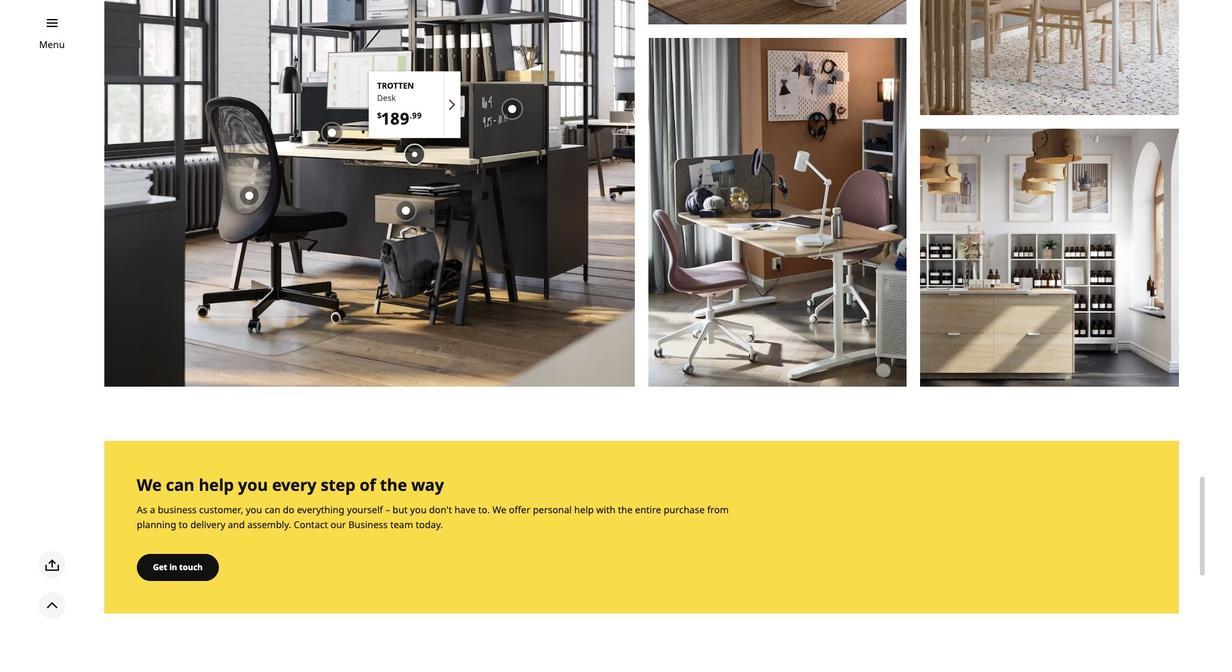 Task type: locate. For each thing, give the bounding box(es) containing it.
today.
[[416, 519, 443, 531]]

a bright, spacious store interior centred round a large kitchen island with light-ash-effect askersund drawer fronts. image
[[921, 129, 1179, 387]]

and
[[228, 519, 245, 531]]

delivery
[[190, 519, 225, 531]]

1 vertical spatial the
[[618, 504, 633, 516]]

1 vertical spatial can
[[265, 504, 281, 516]]

customer,
[[199, 504, 243, 516]]

0 vertical spatial the
[[380, 474, 407, 496]]

0 horizontal spatial we
[[137, 474, 162, 496]]

0 horizontal spatial can
[[166, 474, 195, 496]]

the inside the "as a business customer, you can do everything yourself – but you don't have to. we offer personal help with the entire purchase from planning to delivery and assembly. contact our business team today."
[[618, 504, 633, 516]]

contact
[[294, 519, 328, 531]]

1 horizontal spatial help
[[575, 504, 594, 516]]

a
[[150, 504, 155, 516]]

purchase
[[664, 504, 705, 516]]

189
[[382, 107, 410, 129]]

from
[[707, 504, 729, 516]]

0 vertical spatial help
[[199, 474, 234, 496]]

1 horizontal spatial can
[[265, 504, 281, 516]]

team
[[390, 519, 413, 531]]

can up business
[[166, 474, 195, 496]]

we right to.
[[493, 504, 507, 516]]

you
[[238, 474, 268, 496], [246, 504, 262, 516], [410, 504, 427, 516]]

–
[[385, 504, 390, 516]]

desk
[[377, 92, 396, 103]]

help inside the "as a business customer, you can do everything yourself – but you don't have to. we offer personal help with the entire purchase from planning to delivery and assembly. contact our business team today."
[[575, 504, 594, 516]]

99
[[412, 110, 422, 121]]

can
[[166, 474, 195, 496], [265, 504, 281, 516]]

1 horizontal spatial the
[[618, 504, 633, 516]]

get in touch
[[153, 562, 203, 573]]

to
[[179, 519, 188, 531]]

get
[[153, 562, 167, 573]]

personal
[[533, 504, 572, 516]]

help left with
[[575, 504, 594, 516]]

we can help you every step of the way
[[137, 474, 444, 496]]

0 vertical spatial we
[[137, 474, 162, 496]]

the up –
[[380, 474, 407, 496]]

1 vertical spatial we
[[493, 504, 507, 516]]

$
[[377, 110, 382, 121]]

0 vertical spatial can
[[166, 474, 195, 496]]

business
[[349, 519, 388, 531]]

you up customer,
[[238, 474, 268, 496]]

.
[[410, 110, 412, 121]]

can up assembly.
[[265, 504, 281, 516]]

help
[[199, 474, 234, 496], [575, 504, 594, 516]]

the
[[380, 474, 407, 496], [618, 504, 633, 516]]

0 horizontal spatial the
[[380, 474, 407, 496]]

help up customer,
[[199, 474, 234, 496]]

the right with
[[618, 504, 633, 516]]

everything
[[297, 504, 345, 516]]

we
[[137, 474, 162, 496], [493, 504, 507, 516]]

1 vertical spatial help
[[575, 504, 594, 516]]

1 horizontal spatial we
[[493, 504, 507, 516]]

we up a
[[137, 474, 162, 496]]

planning
[[137, 519, 176, 531]]

way
[[411, 474, 444, 496]]



Task type: describe. For each thing, give the bounding box(es) containing it.
you up assembly.
[[246, 504, 262, 516]]

trotten desk $ 189 . 99
[[377, 80, 422, 129]]

as
[[137, 504, 147, 516]]

in
[[169, 562, 177, 573]]

0 horizontal spatial help
[[199, 474, 234, 496]]

can inside the "as a business customer, you can do everything yourself – but you don't have to. we offer personal help with the entire purchase from planning to delivery and assembly. contact our business team today."
[[265, 504, 281, 516]]

do
[[283, 504, 295, 516]]

a workspace centred around a bekant desk and a hattefjäll office chair in a softly sunlit room with an earthy colour palette. image
[[649, 38, 907, 387]]

don't
[[429, 504, 452, 516]]

a light, airy store interior with a lohals rug and denim garments arranged in white elvarli storage combinations. image
[[649, 0, 907, 24]]

business
[[158, 504, 197, 516]]

as a business customer, you can do everything yourself – but you don't have to. we offer personal help with the entire purchase from planning to delivery and assembly. contact our business team today.
[[137, 504, 729, 531]]

touch
[[179, 562, 203, 573]]

entire
[[635, 504, 661, 516]]

of
[[360, 474, 376, 496]]

yourself
[[347, 504, 383, 516]]

trotten
[[377, 80, 414, 91]]

you right but
[[410, 504, 427, 516]]

have
[[455, 504, 476, 516]]

a trotten desk and black office chair by open shelves with a noticeboard at one side of the desk and a drawer unit below. image
[[104, 0, 635, 387]]

offer
[[509, 504, 531, 516]]

step
[[321, 474, 356, 496]]

but
[[393, 504, 408, 516]]

we inside the "as a business customer, you can do everything yourself – but you don't have to. we offer personal help with the entire purchase from planning to delivery and assembly. contact our business team today."
[[493, 504, 507, 516]]

assembly.
[[247, 519, 291, 531]]

a light restaurant interior with a white tommaryd table and rönninge birch chairs under a knixhult bamboo pendant. image
[[921, 0, 1179, 115]]

our
[[331, 519, 346, 531]]

with
[[596, 504, 616, 516]]

menu button
[[39, 37, 65, 52]]

get in touch button
[[137, 554, 219, 582]]

to.
[[478, 504, 490, 516]]

every
[[272, 474, 317, 496]]

menu
[[39, 38, 65, 51]]



Task type: vqa. For each thing, say whether or not it's contained in the screenshot.
of
yes



